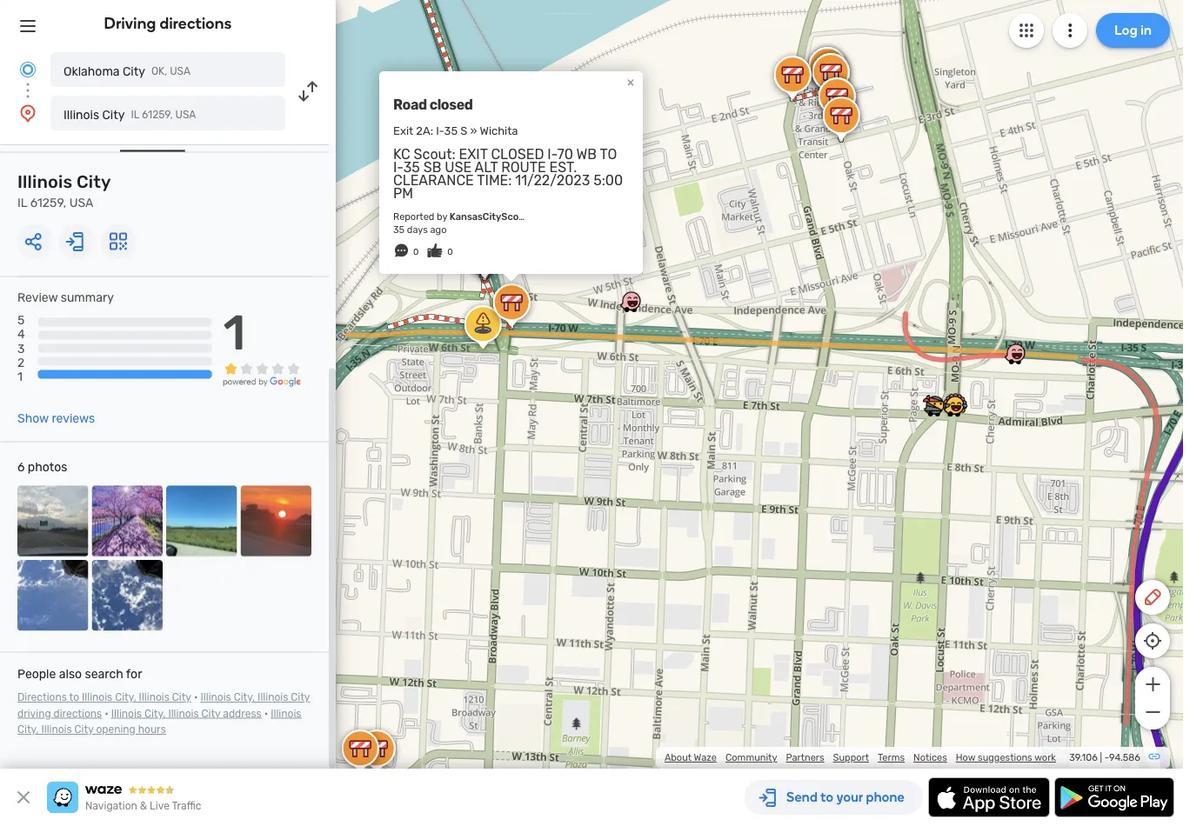 Task type: vqa. For each thing, say whether or not it's contained in the screenshot.
Arrive to the top
no



Task type: describe. For each thing, give the bounding box(es) containing it.
&
[[140, 801, 147, 813]]

exit 2a: i-35 s » wichita kc scout: exit closed i-70 wb to i-35 sb use alt route est. clearance time: 11/22/2023 5:00 pm reported by kansascityscout 35 days ago
[[393, 124, 623, 235]]

suggestions
[[978, 752, 1033, 764]]

oklahoma city ok, usa
[[64, 64, 191, 78]]

11/22/2023
[[515, 172, 590, 189]]

5 4 3 2 1
[[17, 313, 25, 384]]

1 vertical spatial 35
[[403, 159, 420, 176]]

road
[[393, 96, 427, 113]]

image 6 of illinois city, illinois city image
[[92, 560, 163, 631]]

illinois city, illinois city address
[[111, 708, 262, 720]]

image 2 of illinois city, illinois city image
[[92, 486, 163, 557]]

6
[[17, 460, 25, 475]]

search
[[85, 668, 123, 682]]

image 1 of illinois city, illinois city image
[[17, 486, 88, 557]]

0 vertical spatial il
[[131, 109, 139, 121]]

partners
[[786, 752, 825, 764]]

0 horizontal spatial i-
[[393, 159, 403, 176]]

use
[[445, 159, 472, 176]]

starting point button
[[17, 124, 94, 150]]

2a:
[[416, 124, 433, 138]]

oklahoma
[[64, 64, 120, 78]]

×
[[627, 74, 635, 90]]

-
[[1105, 752, 1110, 764]]

illinois city, illinois city driving directions
[[17, 692, 310, 720]]

directions to illinois city, illinois city
[[17, 692, 191, 704]]

for
[[126, 668, 142, 682]]

also
[[59, 668, 82, 682]]

about
[[665, 752, 692, 764]]

2 vertical spatial 35
[[393, 224, 405, 235]]

partners link
[[786, 752, 825, 764]]

opening
[[96, 724, 136, 736]]

live
[[150, 801, 170, 813]]

0 vertical spatial 61259,
[[142, 109, 173, 121]]

how suggestions work link
[[956, 752, 1056, 764]]

summary
[[61, 291, 114, 305]]

2 0 from the left
[[448, 247, 453, 257]]

ago
[[430, 224, 447, 235]]

0 vertical spatial directions
[[160, 14, 232, 33]]

work
[[1035, 752, 1056, 764]]

usa inside oklahoma city ok, usa
[[170, 65, 191, 77]]

about waze community partners support terms notices how suggestions work
[[665, 752, 1056, 764]]

driving directions
[[104, 14, 232, 33]]

pm
[[393, 185, 413, 202]]

closed
[[491, 146, 544, 163]]

community link
[[726, 752, 778, 764]]

current location image
[[17, 59, 38, 80]]

notices link
[[914, 752, 947, 764]]

70
[[557, 146, 573, 163]]

show
[[17, 412, 49, 426]]

exit
[[393, 124, 413, 138]]

kansascityscout
[[450, 211, 529, 222]]

»
[[470, 124, 477, 138]]

about waze link
[[665, 752, 717, 764]]

clearance
[[393, 172, 474, 189]]

starting point
[[17, 124, 94, 138]]

reported
[[393, 211, 435, 222]]

0 vertical spatial 35
[[444, 124, 458, 138]]

how
[[956, 752, 976, 764]]

show reviews
[[17, 412, 95, 426]]

time:
[[477, 172, 512, 189]]

39.106
[[1070, 752, 1098, 764]]

2 horizontal spatial i-
[[548, 146, 557, 163]]

illinois city, illinois city address link
[[111, 708, 262, 720]]

s
[[461, 124, 468, 138]]

address
[[223, 708, 262, 720]]

image 5 of illinois city, illinois city image
[[17, 560, 88, 631]]

destination
[[120, 124, 185, 138]]

hours
[[138, 724, 166, 736]]

support link
[[833, 752, 869, 764]]

4
[[17, 327, 25, 342]]

city, down for
[[115, 692, 136, 704]]

city, for opening
[[17, 724, 39, 736]]

1 vertical spatial illinois city il 61259, usa
[[17, 172, 111, 210]]

traffic
[[172, 801, 201, 813]]

2 vertical spatial usa
[[69, 196, 94, 210]]

exit
[[459, 146, 488, 163]]

illinois city, illinois city opening hours
[[17, 708, 301, 736]]



Task type: locate. For each thing, give the bounding box(es) containing it.
0 vertical spatial usa
[[170, 65, 191, 77]]

by
[[437, 211, 447, 222]]

location image
[[17, 103, 38, 124]]

city, for driving
[[234, 692, 255, 704]]

directions
[[160, 14, 232, 33], [54, 708, 102, 720]]

image 3 of illinois city, illinois city image
[[166, 486, 237, 557]]

starting
[[17, 124, 62, 138]]

illinois city, illinois city driving directions link
[[17, 692, 310, 720]]

1 vertical spatial usa
[[175, 109, 196, 121]]

navigation & live traffic
[[85, 801, 201, 813]]

1 horizontal spatial 1
[[223, 304, 246, 362]]

35 left days
[[393, 224, 405, 235]]

0 vertical spatial illinois city il 61259, usa
[[64, 107, 196, 122]]

directions inside illinois city, illinois city driving directions
[[54, 708, 102, 720]]

city, inside illinois city, illinois city driving directions
[[234, 692, 255, 704]]

35 left s
[[444, 124, 458, 138]]

kc
[[393, 146, 410, 163]]

image 4 of illinois city, illinois city image
[[241, 486, 312, 557]]

closed
[[430, 96, 473, 113]]

2
[[17, 355, 25, 370]]

driving
[[104, 14, 156, 33]]

i- right 2a:
[[436, 124, 444, 138]]

illinois
[[64, 107, 99, 122], [17, 172, 72, 192], [82, 692, 112, 704], [139, 692, 170, 704], [201, 692, 231, 704], [258, 692, 288, 704], [111, 708, 142, 720], [168, 708, 199, 720], [271, 708, 301, 720], [41, 724, 72, 736]]

illinois city il 61259, usa down starting point button
[[17, 172, 111, 210]]

community
[[726, 752, 778, 764]]

0
[[413, 247, 419, 257], [448, 247, 453, 257]]

city inside illinois city, illinois city driving directions
[[291, 692, 310, 704]]

0 down days
[[413, 247, 419, 257]]

navigation
[[85, 801, 137, 813]]

directions up ok,
[[160, 14, 232, 33]]

61259,
[[142, 109, 173, 121], [30, 196, 66, 210]]

il down starting point button
[[17, 196, 27, 210]]

city, up address
[[234, 692, 255, 704]]

0 horizontal spatial 0
[[413, 247, 419, 257]]

x image
[[13, 788, 34, 808]]

1 vertical spatial il
[[17, 196, 27, 210]]

review summary
[[17, 291, 114, 305]]

0 horizontal spatial il
[[17, 196, 27, 210]]

i- up '11/22/2023'
[[548, 146, 557, 163]]

zoom out image
[[1142, 702, 1164, 723]]

terms
[[878, 752, 905, 764]]

to
[[600, 146, 617, 163]]

1 horizontal spatial il
[[131, 109, 139, 121]]

94.586
[[1110, 752, 1141, 764]]

5
[[17, 313, 25, 328]]

illinois city il 61259, usa up destination
[[64, 107, 196, 122]]

1 vertical spatial 61259,
[[30, 196, 66, 210]]

city, down driving
[[17, 724, 39, 736]]

pencil image
[[1143, 587, 1163, 608]]

road closed
[[393, 96, 473, 113]]

il up destination
[[131, 109, 139, 121]]

to
[[69, 692, 79, 704]]

city,
[[115, 692, 136, 704], [234, 692, 255, 704], [144, 708, 166, 720], [17, 724, 39, 736]]

people
[[17, 668, 56, 682]]

usa right ok,
[[170, 65, 191, 77]]

directions down 'to'
[[54, 708, 102, 720]]

1 horizontal spatial i-
[[436, 124, 444, 138]]

usa
[[170, 65, 191, 77], [175, 109, 196, 121], [69, 196, 94, 210]]

1 horizontal spatial 0
[[448, 247, 453, 257]]

illinois city, illinois city opening hours link
[[17, 708, 301, 736]]

city, inside the illinois city, illinois city opening hours
[[17, 724, 39, 736]]

0 horizontal spatial 61259,
[[30, 196, 66, 210]]

alt
[[475, 159, 498, 176]]

1 inside 5 4 3 2 1
[[17, 369, 23, 384]]

directions
[[17, 692, 67, 704]]

wichita
[[480, 124, 518, 138]]

city inside illinois city il 61259, usa
[[77, 172, 111, 192]]

link image
[[1148, 750, 1162, 764]]

0 down kansascityscout
[[448, 247, 453, 257]]

1 horizontal spatial 61259,
[[142, 109, 173, 121]]

5:00
[[594, 172, 623, 189]]

city, for address
[[144, 708, 166, 720]]

1 vertical spatial 1
[[17, 369, 23, 384]]

0 horizontal spatial directions
[[54, 708, 102, 720]]

notices
[[914, 752, 947, 764]]

1 vertical spatial directions
[[54, 708, 102, 720]]

zoom in image
[[1142, 674, 1164, 695]]

city inside the illinois city, illinois city opening hours
[[74, 724, 94, 736]]

city, up hours at the left
[[144, 708, 166, 720]]

scout:
[[414, 146, 456, 163]]

route
[[501, 159, 546, 176]]

usa up destination
[[175, 109, 196, 121]]

39.106 | -94.586
[[1070, 752, 1141, 764]]

0 vertical spatial 1
[[223, 304, 246, 362]]

destination button
[[120, 124, 185, 152]]

61259, up destination
[[142, 109, 173, 121]]

point
[[65, 124, 94, 138]]

days
[[407, 224, 428, 235]]

directions to illinois city, illinois city link
[[17, 692, 191, 704]]

61259, down starting point button
[[30, 196, 66, 210]]

× link
[[623, 74, 639, 90]]

wb
[[576, 146, 597, 163]]

i- up pm on the left top of the page
[[393, 159, 403, 176]]

|
[[1100, 752, 1103, 764]]

il
[[131, 109, 139, 121], [17, 196, 27, 210]]

review
[[17, 291, 58, 305]]

people also search for
[[17, 668, 142, 682]]

terms link
[[878, 752, 905, 764]]

35
[[444, 124, 458, 138], [403, 159, 420, 176], [393, 224, 405, 235]]

support
[[833, 752, 869, 764]]

0 horizontal spatial 1
[[17, 369, 23, 384]]

6 photos
[[17, 460, 67, 475]]

usa down starting point button
[[69, 196, 94, 210]]

driving
[[17, 708, 51, 720]]

35 left sb
[[403, 159, 420, 176]]

city
[[123, 64, 145, 78], [102, 107, 125, 122], [77, 172, 111, 192], [172, 692, 191, 704], [291, 692, 310, 704], [201, 708, 221, 720], [74, 724, 94, 736]]

reviews
[[52, 412, 95, 426]]

1 horizontal spatial directions
[[160, 14, 232, 33]]

1 0 from the left
[[413, 247, 419, 257]]

photos
[[28, 460, 67, 475]]

sb
[[424, 159, 441, 176]]

1
[[223, 304, 246, 362], [17, 369, 23, 384]]

waze
[[694, 752, 717, 764]]

est.
[[550, 159, 577, 176]]



